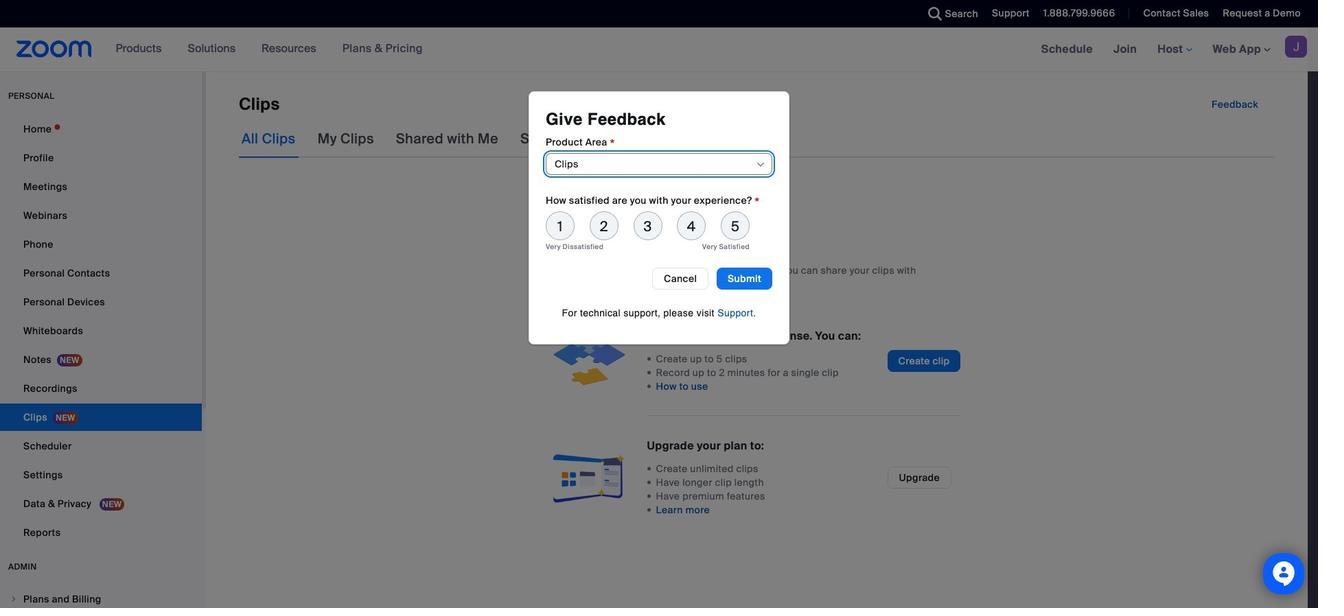 Task type: vqa. For each thing, say whether or not it's contained in the screenshot.
My Meeting text box
no



Task type: describe. For each thing, give the bounding box(es) containing it.
4 tab from the left
[[518, 119, 573, 158]]

5 very satisfied element
[[731, 218, 740, 235]]

1 tab from the left
[[239, 119, 298, 158]]

tabs of clips tab list
[[239, 119, 737, 158]]

how satisfied are you with your experience? option group
[[546, 211, 750, 241]]

2 tab from the left
[[315, 119, 377, 158]]

1 very dissatisfied element
[[558, 218, 563, 235]]

personal menu menu
[[0, 115, 202, 548]]



Task type: locate. For each thing, give the bounding box(es) containing it.
product information navigation
[[105, 27, 433, 71]]

5 tab from the left
[[589, 119, 631, 158]]

meetings navigation
[[1031, 27, 1318, 72]]

dialog
[[529, 91, 790, 345]]

banner
[[0, 27, 1318, 72]]

heading
[[546, 110, 666, 129]]

tab
[[239, 119, 298, 158], [315, 119, 377, 158], [393, 119, 501, 158], [518, 119, 573, 158], [589, 119, 631, 158]]

3 tab from the left
[[393, 119, 501, 158]]

show options image
[[755, 159, 766, 170]]

application
[[206, 93, 1308, 119]]



